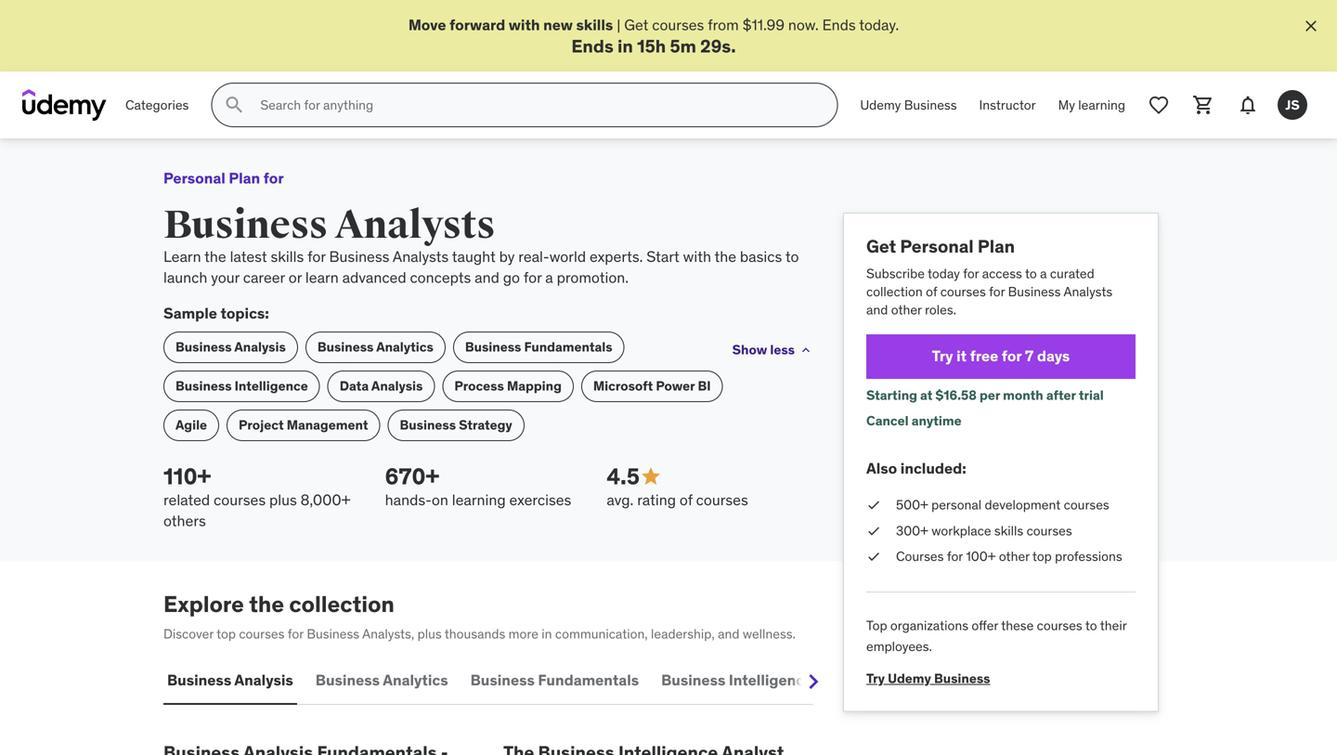 Task type: describe. For each thing, give the bounding box(es) containing it.
business analysis button
[[163, 658, 297, 703]]

business intelligence link
[[163, 370, 320, 402]]

business down personal plan for
[[163, 201, 328, 250]]

business inside business analysis button
[[167, 671, 231, 690]]

business strategy link
[[388, 409, 525, 441]]

analysts inside the get personal plan subscribe today for access to a curated collection of courses for business analysts and other roles.
[[1064, 283, 1113, 300]]

shopping cart with 0 items image
[[1193, 94, 1215, 116]]

xsmall image inside "show less" button
[[799, 343, 814, 357]]

also included:
[[867, 459, 967, 478]]

related
[[163, 491, 210, 510]]

fundamentals for business fundamentals link
[[524, 338, 613, 355]]

offer
[[972, 617, 999, 634]]

300+ workplace skills courses
[[896, 522, 1073, 539]]

notifications image
[[1237, 94, 1260, 116]]

business analysis for business analysis link
[[176, 338, 286, 355]]

analysis for business analysis button
[[234, 671, 293, 690]]

analysts,
[[362, 626, 415, 643]]

advanced
[[342, 268, 406, 287]]

500+
[[896, 497, 929, 513]]

0 horizontal spatial plan
[[229, 169, 260, 188]]

plus inside 110+ related courses plus 8,000+ others
[[269, 491, 297, 510]]

forward
[[450, 15, 506, 34]]

access
[[983, 265, 1023, 282]]

plan inside the get personal plan subscribe today for access to a curated collection of courses for business analysts and other roles.
[[978, 235, 1015, 257]]

the for collection
[[249, 590, 284, 618]]

1 vertical spatial udemy
[[888, 670, 932, 687]]

promotion.
[[557, 268, 629, 287]]

included:
[[901, 459, 967, 478]]

start
[[647, 247, 680, 266]]

move forward with new skills | get courses from $11.99 now. ends today. ends in 15h 5m 29s .
[[409, 15, 899, 57]]

microsoft
[[593, 378, 653, 394]]

670+ hands-on learning exercises
[[385, 462, 572, 510]]

process
[[455, 378, 504, 394]]

month
[[1003, 387, 1044, 403]]

business inside learn the latest skills for business analysts taught by real-world experts. start with the basics to launch your career or learn advanced concepts and go for a promotion.
[[329, 247, 390, 266]]

analysis for business analysis link
[[234, 338, 286, 355]]

latest
[[230, 247, 267, 266]]

cancel
[[867, 412, 909, 429]]

for left 100+
[[947, 548, 963, 565]]

1 horizontal spatial xsmall image
[[867, 522, 882, 540]]

to inside top organizations offer these courses to their employees.
[[1086, 617, 1098, 634]]

intelligence for business intelligence link
[[235, 378, 308, 394]]

500+ personal development courses
[[896, 497, 1110, 513]]

your
[[211, 268, 240, 287]]

1 vertical spatial other
[[999, 548, 1030, 565]]

get inside the get personal plan subscribe today for access to a curated collection of courses for business analysts and other roles.
[[867, 235, 897, 257]]

discover
[[163, 626, 214, 643]]

business analytics link
[[305, 331, 446, 363]]

medium image
[[640, 466, 662, 488]]

real-
[[519, 247, 550, 266]]

world
[[550, 247, 586, 266]]

it
[[957, 347, 967, 366]]

less
[[770, 341, 795, 358]]

|
[[617, 15, 621, 34]]

subscribe
[[867, 265, 925, 282]]

js link
[[1271, 83, 1315, 127]]

project management
[[239, 417, 368, 433]]

avg. rating of courses
[[607, 491, 748, 510]]

business intelligence for business intelligence button
[[662, 671, 813, 690]]

starting at $16.58 per month after trial cancel anytime
[[867, 387, 1104, 429]]

exercises
[[510, 491, 572, 510]]

top
[[867, 617, 888, 634]]

courses inside move forward with new skills | get courses from $11.99 now. ends today. ends in 15h 5m 29s .
[[652, 15, 704, 34]]

skills inside move forward with new skills | get courses from $11.99 now. ends today. ends in 15h 5m 29s .
[[576, 15, 613, 34]]

with inside move forward with new skills | get courses from $11.99 now. ends today. ends in 15h 5m 29s .
[[509, 15, 540, 34]]

business analysis for business analysis button
[[167, 671, 293, 690]]

other inside the get personal plan subscribe today for access to a curated collection of courses for business analysts and other roles.
[[892, 302, 922, 318]]

avg.
[[607, 491, 634, 510]]

business inside business strategy link
[[400, 417, 456, 433]]

sample
[[163, 304, 217, 323]]

at
[[921, 387, 933, 403]]

get personal plan subscribe today for access to a curated collection of courses for business analysts and other roles.
[[867, 235, 1113, 318]]

learn
[[163, 247, 201, 266]]

business fundamentals for business fundamentals link
[[465, 338, 613, 355]]

business inside business fundamentals link
[[465, 338, 521, 355]]

learn
[[306, 268, 339, 287]]

collection inside explore the collection discover top courses for business analysts, plus thousands more in communication, leadership, and wellness.
[[289, 590, 395, 618]]

udemy business link
[[849, 83, 968, 127]]

categories
[[125, 97, 189, 113]]

agile link
[[163, 409, 219, 441]]

starting
[[867, 387, 918, 403]]

data
[[340, 378, 369, 394]]

intelligence for business intelligence button
[[729, 671, 813, 690]]

project
[[239, 417, 284, 433]]

tab navigation element
[[163, 658, 836, 705]]

courses up professions
[[1064, 497, 1110, 513]]

after
[[1047, 387, 1076, 403]]

concepts
[[410, 268, 471, 287]]

courses inside explore the collection discover top courses for business analysts, plus thousands more in communication, leadership, and wellness.
[[239, 626, 285, 643]]

in inside move forward with new skills | get courses from $11.99 now. ends today. ends in 15h 5m 29s .
[[618, 35, 633, 57]]

others
[[163, 511, 206, 530]]

business inside udemy business link
[[905, 97, 957, 113]]

1 horizontal spatial learning
[[1079, 97, 1126, 113]]

business inside business fundamentals button
[[471, 671, 535, 690]]

business strategy
[[400, 417, 513, 433]]

for left '7'
[[1002, 347, 1022, 366]]

by
[[499, 247, 515, 266]]

on
[[432, 491, 449, 510]]

business analysts
[[163, 201, 495, 250]]

power
[[656, 378, 695, 394]]

new
[[544, 15, 573, 34]]

process mapping link
[[443, 370, 574, 402]]

js
[[1286, 96, 1300, 113]]

try for try udemy business
[[867, 670, 885, 687]]

instructor link
[[968, 83, 1047, 127]]

of inside the get personal plan subscribe today for access to a curated collection of courses for business analysts and other roles.
[[926, 283, 938, 300]]

strategy
[[459, 417, 513, 433]]

or
[[289, 268, 302, 287]]

wishlist image
[[1148, 94, 1170, 116]]

personal
[[932, 497, 982, 513]]

days
[[1037, 347, 1070, 366]]

business fundamentals for business fundamentals button
[[471, 671, 639, 690]]

try for try it free for 7 days
[[932, 347, 954, 366]]

courses inside top organizations offer these courses to their employees.
[[1037, 617, 1083, 634]]

data analysis link
[[328, 370, 435, 402]]

business inside explore the collection discover top courses for business analysts, plus thousands more in communication, leadership, and wellness.
[[307, 626, 360, 643]]

now.
[[789, 15, 819, 34]]

0 horizontal spatial ends
[[572, 35, 614, 57]]

explore the collection discover top courses for business analysts, plus thousands more in communication, leadership, and wellness.
[[163, 590, 796, 643]]

analytics for business analytics 'button'
[[383, 671, 448, 690]]

15h 5m 29s
[[637, 35, 731, 57]]

business fundamentals link
[[453, 331, 625, 363]]



Task type: locate. For each thing, give the bounding box(es) containing it.
plus left 8,000+
[[269, 491, 297, 510]]

business down leadership,
[[662, 671, 726, 690]]

to right basics
[[786, 247, 799, 266]]

analytics up 'data analysis'
[[376, 338, 434, 355]]

courses down development
[[1027, 522, 1073, 539]]

0 vertical spatial business intelligence
[[176, 378, 308, 394]]

for right the today
[[963, 265, 979, 282]]

0 vertical spatial intelligence
[[235, 378, 308, 394]]

xsmall image right 'less'
[[799, 343, 814, 357]]

1 horizontal spatial personal
[[900, 235, 974, 257]]

the up your
[[205, 247, 226, 266]]

Search for anything text field
[[257, 89, 815, 121]]

analytics inside business analytics link
[[376, 338, 434, 355]]

0 vertical spatial business fundamentals
[[465, 338, 613, 355]]

0 horizontal spatial with
[[509, 15, 540, 34]]

courses up 15h 5m 29s
[[652, 15, 704, 34]]

learning right my
[[1079, 97, 1126, 113]]

for
[[264, 169, 284, 188], [308, 247, 326, 266], [963, 265, 979, 282], [524, 268, 542, 287], [989, 283, 1005, 300], [1002, 347, 1022, 366], [947, 548, 963, 565], [288, 626, 304, 643]]

business analytics for business analytics link at the top left of page
[[318, 338, 434, 355]]

collection inside the get personal plan subscribe today for access to a curated collection of courses for business analysts and other roles.
[[867, 283, 923, 300]]

with
[[509, 15, 540, 34], [683, 247, 712, 266]]

business analytics
[[318, 338, 434, 355], [316, 671, 448, 690]]

for inside explore the collection discover top courses for business analysts, plus thousands more in communication, leadership, and wellness.
[[288, 626, 304, 643]]

1 vertical spatial and
[[867, 302, 888, 318]]

0 vertical spatial fundamentals
[[524, 338, 613, 355]]

1 horizontal spatial collection
[[867, 283, 923, 300]]

explore
[[163, 590, 244, 618]]

microsoft power bi
[[593, 378, 711, 394]]

1 vertical spatial intelligence
[[729, 671, 813, 690]]

business analysis down discover
[[167, 671, 293, 690]]

1 vertical spatial personal
[[900, 235, 974, 257]]

1 vertical spatial collection
[[289, 590, 395, 618]]

$16.58
[[936, 387, 977, 403]]

100+
[[966, 548, 996, 565]]

plus right analysts,
[[418, 626, 442, 643]]

business analysis inside button
[[167, 671, 293, 690]]

to
[[786, 247, 799, 266], [1025, 265, 1037, 282], [1086, 617, 1098, 634]]

2 horizontal spatial the
[[715, 247, 737, 266]]

business analytics down analysts,
[[316, 671, 448, 690]]

business up data
[[318, 338, 374, 355]]

business up advanced
[[329, 247, 390, 266]]

business down discover
[[167, 671, 231, 690]]

taught
[[452, 247, 496, 266]]

try down employees.
[[867, 670, 885, 687]]

trial
[[1079, 387, 1104, 403]]

bi
[[698, 378, 711, 394]]

0 vertical spatial udemy
[[860, 97, 901, 113]]

1 horizontal spatial business intelligence
[[662, 671, 813, 690]]

110+
[[163, 462, 211, 490]]

business down sample topics:
[[176, 338, 232, 355]]

learn the latest skills for business analysts taught by real-world experts. start with the basics to launch your career or learn advanced concepts and go for a promotion.
[[163, 247, 799, 287]]

1 horizontal spatial plan
[[978, 235, 1015, 257]]

learning inside 670+ hands-on learning exercises
[[452, 491, 506, 510]]

0 vertical spatial analysis
[[234, 338, 286, 355]]

1 vertical spatial plus
[[418, 626, 442, 643]]

business fundamentals down more
[[471, 671, 639, 690]]

xsmall image left courses
[[867, 547, 882, 566]]

with inside learn the latest skills for business analysts taught by real-world experts. start with the basics to launch your career or learn advanced concepts and go for a promotion.
[[683, 247, 712, 266]]

business intelligence down business analysis link
[[176, 378, 308, 394]]

with right the start
[[683, 247, 712, 266]]

today
[[928, 265, 960, 282]]

business intelligence
[[176, 378, 308, 394], [662, 671, 813, 690]]

fundamentals down communication,
[[538, 671, 639, 690]]

1 vertical spatial business analysis
[[167, 671, 293, 690]]

learning right on
[[452, 491, 506, 510]]

courses down the today
[[941, 283, 986, 300]]

for down 'access'
[[989, 283, 1005, 300]]

udemy down today.
[[860, 97, 901, 113]]

business fundamentals
[[465, 338, 613, 355], [471, 671, 639, 690]]

1 vertical spatial plan
[[978, 235, 1015, 257]]

for down real- at the top left of page
[[524, 268, 542, 287]]

0 horizontal spatial the
[[205, 247, 226, 266]]

try left it
[[932, 347, 954, 366]]

rating
[[637, 491, 676, 510]]

and inside explore the collection discover top courses for business analysts, plus thousands more in communication, leadership, and wellness.
[[718, 626, 740, 643]]

plan down submit search image
[[229, 169, 260, 188]]

to inside learn the latest skills for business analysts taught by real-world experts. start with the basics to launch your career or learn advanced concepts and go for a promotion.
[[786, 247, 799, 266]]

intelligence inside button
[[729, 671, 813, 690]]

0 horizontal spatial top
[[217, 626, 236, 643]]

curated
[[1050, 265, 1095, 282]]

analysts
[[335, 201, 495, 250], [393, 247, 449, 266], [1064, 283, 1113, 300]]

to right 'access'
[[1025, 265, 1037, 282]]

collection up analysts,
[[289, 590, 395, 618]]

business up agile
[[176, 378, 232, 394]]

courses inside the get personal plan subscribe today for access to a curated collection of courses for business analysts and other roles.
[[941, 283, 986, 300]]

1 horizontal spatial with
[[683, 247, 712, 266]]

0 horizontal spatial get
[[624, 15, 649, 34]]

for up 'learn'
[[308, 247, 326, 266]]

business inside try udemy business link
[[934, 670, 991, 687]]

skills inside learn the latest skills for business analysts taught by real-world experts. start with the basics to launch your career or learn advanced concepts and go for a promotion.
[[271, 247, 304, 266]]

business intelligence for business intelligence link
[[176, 378, 308, 394]]

get right |
[[624, 15, 649, 34]]

intelligence down wellness. at the right
[[729, 671, 813, 690]]

0 horizontal spatial collection
[[289, 590, 395, 618]]

skills left |
[[576, 15, 613, 34]]

xsmall image for courses
[[867, 547, 882, 566]]

plan up 'access'
[[978, 235, 1015, 257]]

0 horizontal spatial plus
[[269, 491, 297, 510]]

in right more
[[542, 626, 552, 643]]

with left new
[[509, 15, 540, 34]]

courses right related at the bottom left
[[214, 491, 266, 510]]

300+
[[896, 522, 929, 539]]

intelligence
[[235, 378, 308, 394], [729, 671, 813, 690]]

leadership,
[[651, 626, 715, 643]]

a inside learn the latest skills for business analysts taught by real-world experts. start with the basics to launch your career or learn advanced concepts and go for a promotion.
[[546, 268, 553, 287]]

1 horizontal spatial try
[[932, 347, 954, 366]]

other right 100+
[[999, 548, 1030, 565]]

top left professions
[[1033, 548, 1052, 565]]

udemy image
[[22, 89, 107, 121]]

business analytics button
[[312, 658, 452, 703]]

courses up business analysis button
[[239, 626, 285, 643]]

personal inside the get personal plan subscribe today for access to a curated collection of courses for business analysts and other roles.
[[900, 235, 974, 257]]

a inside the get personal plan subscribe today for access to a curated collection of courses for business analysts and other roles.
[[1040, 265, 1047, 282]]

employees.
[[867, 638, 933, 655]]

business inside business analytics 'button'
[[316, 671, 380, 690]]

1 horizontal spatial to
[[1025, 265, 1037, 282]]

next image
[[799, 667, 829, 696]]

0 horizontal spatial and
[[475, 268, 500, 287]]

1 horizontal spatial skills
[[576, 15, 613, 34]]

1 horizontal spatial a
[[1040, 265, 1047, 282]]

0 vertical spatial learning
[[1079, 97, 1126, 113]]

courses for 100+ other top professions
[[896, 548, 1123, 565]]

analytics inside business analytics 'button'
[[383, 671, 448, 690]]

1 vertical spatial analysis
[[371, 378, 423, 394]]

ends down new
[[572, 35, 614, 57]]

110+ related courses plus 8,000+ others
[[163, 462, 351, 530]]

of up roles.
[[926, 283, 938, 300]]

data analysis
[[340, 378, 423, 394]]

2 vertical spatial analysis
[[234, 671, 293, 690]]

in down |
[[618, 35, 633, 57]]

for up business analysis button
[[288, 626, 304, 643]]

udemy
[[860, 97, 901, 113], [888, 670, 932, 687]]

microsoft power bi link
[[581, 370, 723, 402]]

from
[[708, 15, 739, 34]]

1 vertical spatial business analytics
[[316, 671, 448, 690]]

business fundamentals inside button
[[471, 671, 639, 690]]

business analysis down topics:
[[176, 338, 286, 355]]

collection down subscribe
[[867, 283, 923, 300]]

organizations
[[891, 617, 969, 634]]

top inside explore the collection discover top courses for business analysts, plus thousands more in communication, leadership, and wellness.
[[217, 626, 236, 643]]

$11.99
[[743, 15, 785, 34]]

business left instructor
[[905, 97, 957, 113]]

1 horizontal spatial of
[[926, 283, 938, 300]]

0 vertical spatial in
[[618, 35, 633, 57]]

1 vertical spatial of
[[680, 491, 693, 510]]

collection
[[867, 283, 923, 300], [289, 590, 395, 618]]

the for latest
[[205, 247, 226, 266]]

top for collection
[[217, 626, 236, 643]]

0 vertical spatial collection
[[867, 283, 923, 300]]

1 vertical spatial in
[[542, 626, 552, 643]]

0 horizontal spatial xsmall image
[[799, 343, 814, 357]]

to inside the get personal plan subscribe today for access to a curated collection of courses for business analysts and other roles.
[[1025, 265, 1037, 282]]

fundamentals up 'mapping'
[[524, 338, 613, 355]]

of
[[926, 283, 938, 300], [680, 491, 693, 510]]

today.
[[859, 15, 899, 34]]

the
[[205, 247, 226, 266], [715, 247, 737, 266], [249, 590, 284, 618]]

analysts inside learn the latest skills for business analysts taught by real-world experts. start with the basics to launch your career or learn advanced concepts and go for a promotion.
[[393, 247, 449, 266]]

670+
[[385, 462, 440, 490]]

development
[[985, 497, 1061, 513]]

0 horizontal spatial personal
[[163, 169, 226, 188]]

1 vertical spatial xsmall image
[[867, 547, 882, 566]]

business down analysts,
[[316, 671, 380, 690]]

udemy business
[[860, 97, 957, 113]]

and left go
[[475, 268, 500, 287]]

and inside learn the latest skills for business analysts taught by real-world experts. start with the basics to launch your career or learn advanced concepts and go for a promotion.
[[475, 268, 500, 287]]

in inside explore the collection discover top courses for business analysts, plus thousands more in communication, leadership, and wellness.
[[542, 626, 552, 643]]

2 horizontal spatial skills
[[995, 522, 1024, 539]]

2 horizontal spatial and
[[867, 302, 888, 318]]

xsmall image down also
[[867, 496, 882, 514]]

top for 100+
[[1033, 548, 1052, 565]]

courses right the rating
[[696, 491, 748, 510]]

try udemy business link
[[867, 656, 991, 687]]

1 vertical spatial with
[[683, 247, 712, 266]]

business down 'access'
[[1008, 283, 1061, 300]]

business intelligence button
[[658, 658, 817, 703]]

1 horizontal spatial get
[[867, 235, 897, 257]]

experts.
[[590, 247, 643, 266]]

0 vertical spatial business analytics
[[318, 338, 434, 355]]

ends right the now.
[[823, 15, 856, 34]]

0 vertical spatial try
[[932, 347, 954, 366]]

8,000+
[[301, 491, 351, 510]]

xsmall image left 300+
[[867, 522, 882, 540]]

business down more
[[471, 671, 535, 690]]

business left analysts,
[[307, 626, 360, 643]]

learning
[[1079, 97, 1126, 113], [452, 491, 506, 510]]

2 xsmall image from the top
[[867, 547, 882, 566]]

1 vertical spatial business intelligence
[[662, 671, 813, 690]]

business analytics up 'data analysis'
[[318, 338, 434, 355]]

analysis
[[234, 338, 286, 355], [371, 378, 423, 394], [234, 671, 293, 690]]

the inside explore the collection discover top courses for business analysts, plus thousands more in communication, leadership, and wellness.
[[249, 590, 284, 618]]

skills up or
[[271, 247, 304, 266]]

0 horizontal spatial intelligence
[[235, 378, 308, 394]]

1 horizontal spatial top
[[1033, 548, 1052, 565]]

1 vertical spatial fundamentals
[[538, 671, 639, 690]]

try
[[932, 347, 954, 366], [867, 670, 885, 687]]

and down subscribe
[[867, 302, 888, 318]]

plus inside explore the collection discover top courses for business analysts, plus thousands more in communication, leadership, and wellness.
[[418, 626, 442, 643]]

1 vertical spatial analytics
[[383, 671, 448, 690]]

xsmall image
[[867, 496, 882, 514], [867, 547, 882, 566]]

professions
[[1055, 548, 1123, 565]]

the right 'explore'
[[249, 590, 284, 618]]

business intelligence inside button
[[662, 671, 813, 690]]

also
[[867, 459, 898, 478]]

business analytics for business analytics 'button'
[[316, 671, 448, 690]]

0 vertical spatial personal
[[163, 169, 226, 188]]

1 vertical spatial skills
[[271, 247, 304, 266]]

of right the rating
[[680, 491, 693, 510]]

try it free for 7 days
[[932, 347, 1070, 366]]

courses
[[896, 548, 944, 565]]

a left curated
[[1040, 265, 1047, 282]]

skills up courses for 100+ other top professions
[[995, 522, 1024, 539]]

business analytics inside 'button'
[[316, 671, 448, 690]]

0 horizontal spatial of
[[680, 491, 693, 510]]

and left wellness. at the right
[[718, 626, 740, 643]]

xsmall image
[[799, 343, 814, 357], [867, 522, 882, 540]]

xsmall image for 500+
[[867, 496, 882, 514]]

0 vertical spatial business analysis
[[176, 338, 286, 355]]

to left their
[[1086, 617, 1098, 634]]

business intelligence down wellness. at the right
[[662, 671, 813, 690]]

0 vertical spatial with
[[509, 15, 540, 34]]

business inside business intelligence button
[[662, 671, 726, 690]]

anytime
[[912, 412, 962, 429]]

workplace
[[932, 522, 992, 539]]

topics:
[[221, 304, 269, 323]]

0 horizontal spatial business intelligence
[[176, 378, 308, 394]]

business inside business analysis link
[[176, 338, 232, 355]]

0 horizontal spatial other
[[892, 302, 922, 318]]

free
[[970, 347, 999, 366]]

1 horizontal spatial the
[[249, 590, 284, 618]]

business inside business analytics link
[[318, 338, 374, 355]]

0 vertical spatial of
[[926, 283, 938, 300]]

a down real- at the top left of page
[[546, 268, 553, 287]]

1 horizontal spatial ends
[[823, 15, 856, 34]]

1 horizontal spatial intelligence
[[729, 671, 813, 690]]

0 vertical spatial top
[[1033, 548, 1052, 565]]

business down top organizations offer these courses to their employees. on the right bottom
[[934, 670, 991, 687]]

wellness.
[[743, 626, 796, 643]]

0 vertical spatial skills
[[576, 15, 613, 34]]

fundamentals inside button
[[538, 671, 639, 690]]

analysis inside button
[[234, 671, 293, 690]]

0 horizontal spatial skills
[[271, 247, 304, 266]]

0 horizontal spatial a
[[546, 268, 553, 287]]

submit search image
[[223, 94, 246, 116]]

0 vertical spatial other
[[892, 302, 922, 318]]

a
[[1040, 265, 1047, 282], [546, 268, 553, 287]]

personal up the today
[[900, 235, 974, 257]]

business
[[905, 97, 957, 113], [163, 201, 328, 250], [329, 247, 390, 266], [1008, 283, 1061, 300], [176, 338, 232, 355], [318, 338, 374, 355], [465, 338, 521, 355], [176, 378, 232, 394], [400, 417, 456, 433], [307, 626, 360, 643], [934, 670, 991, 687], [167, 671, 231, 690], [316, 671, 380, 690], [471, 671, 535, 690], [662, 671, 726, 690]]

mapping
[[507, 378, 562, 394]]

1 horizontal spatial plus
[[418, 626, 442, 643]]

analytics down analysts,
[[383, 671, 448, 690]]

courses right these
[[1037, 617, 1083, 634]]

business inside business intelligence link
[[176, 378, 232, 394]]

business up 670+
[[400, 417, 456, 433]]

personal plan for
[[163, 169, 284, 188]]

1 vertical spatial try
[[867, 670, 885, 687]]

analysis for data analysis link
[[371, 378, 423, 394]]

0 vertical spatial and
[[475, 268, 500, 287]]

0 horizontal spatial to
[[786, 247, 799, 266]]

business up process
[[465, 338, 521, 355]]

my learning
[[1059, 97, 1126, 113]]

udemy down employees.
[[888, 670, 932, 687]]

0 horizontal spatial learning
[[452, 491, 506, 510]]

for up business analysts
[[264, 169, 284, 188]]

2 horizontal spatial to
[[1086, 617, 1098, 634]]

show less
[[733, 341, 795, 358]]

the left basics
[[715, 247, 737, 266]]

1 horizontal spatial other
[[999, 548, 1030, 565]]

get inside move forward with new skills | get courses from $11.99 now. ends today. ends in 15h 5m 29s .
[[624, 15, 649, 34]]

my learning link
[[1047, 83, 1137, 127]]

2 vertical spatial skills
[[995, 522, 1024, 539]]

intelligence up project
[[235, 378, 308, 394]]

1 vertical spatial learning
[[452, 491, 506, 510]]

show less button
[[733, 331, 814, 369]]

1 horizontal spatial and
[[718, 626, 740, 643]]

1 vertical spatial top
[[217, 626, 236, 643]]

top organizations offer these courses to their employees.
[[867, 617, 1127, 655]]

personal up learn
[[163, 169, 226, 188]]

0 vertical spatial plan
[[229, 169, 260, 188]]

business fundamentals up 'mapping'
[[465, 338, 613, 355]]

show
[[733, 341, 767, 358]]

and inside the get personal plan subscribe today for access to a curated collection of courses for business analysts and other roles.
[[867, 302, 888, 318]]

1 vertical spatial business fundamentals
[[471, 671, 639, 690]]

my
[[1059, 97, 1076, 113]]

2 vertical spatial and
[[718, 626, 740, 643]]

business analysis link
[[163, 331, 298, 363]]

0 horizontal spatial try
[[867, 670, 885, 687]]

get up subscribe
[[867, 235, 897, 257]]

0 vertical spatial get
[[624, 15, 649, 34]]

1 horizontal spatial in
[[618, 35, 633, 57]]

thousands
[[445, 626, 506, 643]]

other left roles.
[[892, 302, 922, 318]]

top down 'explore'
[[217, 626, 236, 643]]

0 vertical spatial xsmall image
[[799, 343, 814, 357]]

courses inside 110+ related courses plus 8,000+ others
[[214, 491, 266, 510]]

7
[[1025, 347, 1034, 366]]

analytics for business analytics link at the top left of page
[[376, 338, 434, 355]]

fundamentals for business fundamentals button
[[538, 671, 639, 690]]

these
[[1002, 617, 1034, 634]]

business inside the get personal plan subscribe today for access to a curated collection of courses for business analysts and other roles.
[[1008, 283, 1061, 300]]

1 xsmall image from the top
[[867, 496, 882, 514]]

0 vertical spatial analytics
[[376, 338, 434, 355]]

close image
[[1302, 17, 1321, 35]]

0 vertical spatial plus
[[269, 491, 297, 510]]

roles.
[[925, 302, 957, 318]]

0 vertical spatial xsmall image
[[867, 496, 882, 514]]

0 horizontal spatial in
[[542, 626, 552, 643]]

process mapping
[[455, 378, 562, 394]]

1 vertical spatial get
[[867, 235, 897, 257]]

1 vertical spatial xsmall image
[[867, 522, 882, 540]]



Task type: vqa. For each thing, say whether or not it's contained in the screenshot.
the right "learn"
no



